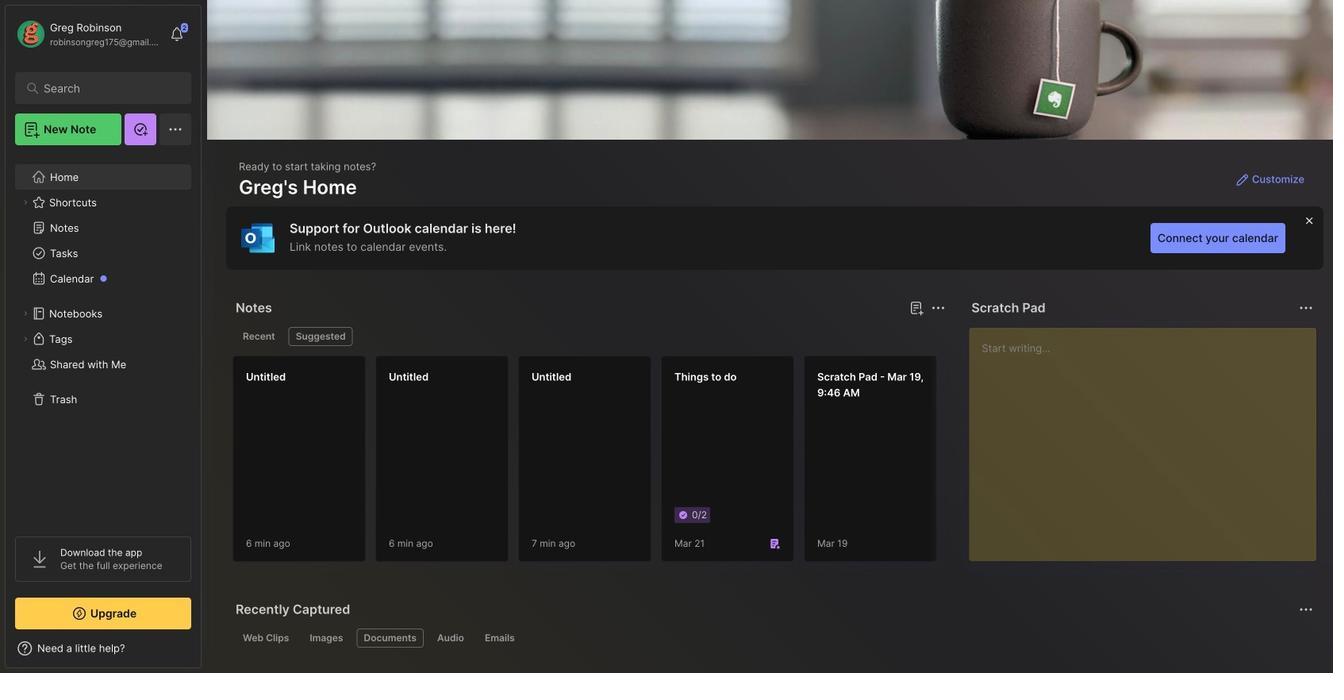 Task type: locate. For each thing, give the bounding box(es) containing it.
row group
[[233, 356, 1334, 572]]

expand notebooks image
[[21, 309, 30, 318]]

main element
[[0, 0, 206, 673]]

None search field
[[44, 79, 170, 98]]

tree inside main element
[[6, 155, 201, 522]]

1 vertical spatial tab list
[[236, 629, 1312, 648]]

2 more actions field from the left
[[1296, 297, 1318, 319]]

WHAT'S NEW field
[[6, 636, 201, 661]]

click to collapse image
[[200, 644, 212, 663]]

tab list
[[236, 327, 943, 346], [236, 629, 1312, 648]]

1 horizontal spatial more actions field
[[1296, 297, 1318, 319]]

tab
[[236, 327, 282, 346], [289, 327, 353, 346], [236, 629, 296, 648], [303, 629, 351, 648], [357, 629, 424, 648], [430, 629, 472, 648], [478, 629, 522, 648]]

More actions field
[[928, 297, 950, 319], [1296, 297, 1318, 319]]

0 vertical spatial tab list
[[236, 327, 943, 346]]

Start writing… text field
[[982, 328, 1316, 549]]

tree
[[6, 155, 201, 522]]

0 horizontal spatial more actions field
[[928, 297, 950, 319]]



Task type: vqa. For each thing, say whether or not it's contained in the screenshot.
the Calendar tab
no



Task type: describe. For each thing, give the bounding box(es) containing it.
1 tab list from the top
[[236, 327, 943, 346]]

none search field inside main element
[[44, 79, 170, 98]]

Search text field
[[44, 81, 170, 96]]

expand tags image
[[21, 334, 30, 344]]

2 tab list from the top
[[236, 629, 1312, 648]]

Account field
[[15, 18, 162, 50]]

more actions image
[[929, 299, 948, 318]]

1 more actions field from the left
[[928, 297, 950, 319]]



